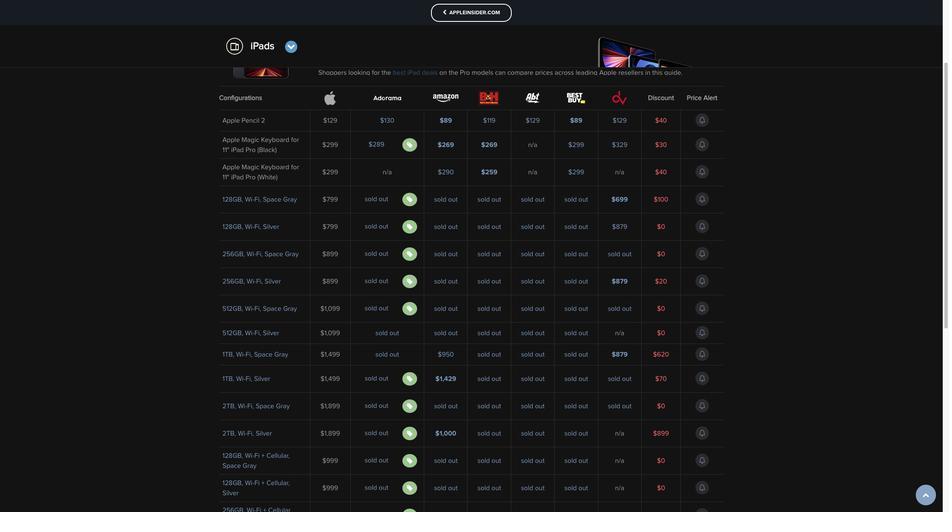 Task type: vqa. For each thing, say whether or not it's contained in the screenshot.
second $1,099 from the top of the page
yes



Task type: locate. For each thing, give the bounding box(es) containing it.
1 vertical spatial cellular,
[[267, 480, 290, 487]]

1 vertical spatial on
[[440, 70, 447, 76]]

256gb, for 256gb, wi-fi, space gray
[[223, 251, 245, 258]]

1 $999 from the top
[[322, 458, 338, 465]]

keyboard up (white)
[[261, 164, 289, 171]]

fi, up 1tb, wi-fi, space gray link
[[255, 330, 261, 337]]

$269 link
[[438, 142, 454, 148], [481, 142, 498, 148]]

$269 link down $119
[[481, 142, 498, 148]]

+ inside 128gb, wi-fi + cellular, space gray
[[261, 453, 265, 460]]

space up 2tb, wi-fi, silver
[[256, 403, 274, 410]]

0 vertical spatial a
[[564, 44, 568, 51]]

$799 for $699
[[323, 196, 338, 203]]

256gb, wi-fi, space gray link
[[223, 251, 299, 258]]

2 magic from the top
[[242, 164, 259, 171]]

$89 link
[[440, 117, 452, 124], [570, 117, 583, 124]]

$0 for 2tb, wi-fi, space gray
[[657, 403, 665, 410]]

wi- up 128gb, wi-fi, silver link
[[245, 196, 254, 203]]

fi, up 2tb, wi-fi, silver
[[247, 403, 254, 410]]

wi- down 1tb, wi-fi, space gray link
[[236, 376, 246, 383]]

$879 link left $620
[[612, 352, 628, 358]]

.
[[613, 53, 614, 59]]

256gb, down 128gb, wi-fi, silver link
[[223, 251, 245, 258]]

to left 'be'
[[436, 53, 441, 59]]

+ inside 128gb, wi-fi + cellular, silver
[[261, 480, 265, 487]]

$119
[[483, 117, 496, 124]]

$879 left the $20
[[612, 278, 628, 285]]

2 $129 from the left
[[526, 117, 540, 124]]

0 horizontal spatial $89 link
[[440, 117, 452, 124]]

ipad right new
[[386, 53, 399, 59]]

1 horizontal spatial to
[[449, 44, 455, 51]]

5 tag image from the top
[[407, 403, 413, 410]]

0 vertical spatial for
[[372, 70, 380, 76]]

2 128gb, from the top
[[223, 224, 243, 230]]

4 tag image from the top
[[407, 458, 413, 465]]

0 vertical spatial $1,899
[[321, 403, 340, 410]]

wi- up 512gb, wi-fi, silver
[[245, 306, 255, 312]]

1 vertical spatial $899
[[322, 278, 338, 285]]

1 vertical spatial fi
[[254, 480, 260, 487]]

$269 down $119
[[481, 142, 498, 148]]

space up 128gb, wi-fi + cellular, silver
[[223, 463, 241, 470]]

$899 for 256gb, wi-fi, silver
[[322, 278, 338, 285]]

apple inside apple magic keyboard for 11" ipad pro (black)
[[223, 137, 240, 143]]

the down looking
[[362, 78, 372, 85]]

tag image for 1tb, wi-fi, silver
[[407, 376, 413, 383]]

1 vertical spatial a
[[453, 53, 456, 59]]

space up the 256gb, wi-fi, silver link
[[265, 251, 283, 258]]

1 vertical spatial 2tb,
[[223, 431, 236, 437]]

$0 for 128gb, wi-fi, silver
[[657, 224, 665, 230]]

2 11" from the top
[[223, 174, 229, 181]]

1 11" from the top
[[223, 147, 229, 153]]

silver up 256gb, wi-fi, space gray link
[[263, 224, 279, 230]]

on the pro models can compare prices across leading apple resellers in this guide. updated daily, the
[[318, 70, 683, 85]]

11" up the 128gb, wi-fi, space gray link at the top
[[223, 174, 229, 181]]

silver down 2tb, wi-fi, space gray link
[[256, 431, 272, 437]]

1 horizontal spatial $89 link
[[570, 117, 583, 124]]

1 horizontal spatial a
[[564, 44, 568, 51]]

wi- inside 128gb, wi-fi + cellular, silver
[[245, 480, 254, 487]]

pro
[[401, 53, 411, 59], [460, 70, 470, 76], [246, 147, 256, 153], [246, 174, 256, 181]]

1 vertical spatial +
[[261, 480, 265, 487]]

first
[[422, 44, 433, 51]]

for inside apple magic keyboard for 11" ipad pro (white)
[[291, 164, 299, 171]]

$879 link
[[612, 224, 628, 230], [612, 278, 628, 285], [612, 352, 628, 358]]

ipad left (white)
[[231, 174, 244, 181]]

pencil
[[242, 117, 259, 124]]

silver down 128gb, wi-fi + cellular, space gray
[[223, 490, 239, 497]]

2 $40 from the top
[[655, 169, 667, 176]]

1 horizontal spatial $129 link
[[613, 117, 627, 124]]

0 vertical spatial $299 link
[[569, 142, 584, 148]]

cellular,
[[267, 453, 290, 460], [267, 480, 290, 487]]

0 vertical spatial keyboard
[[261, 137, 289, 143]]

$699
[[612, 196, 628, 203]]

fi, up 512gb, wi-fi, space gray on the bottom of the page
[[256, 278, 263, 285]]

4 tag image from the top
[[407, 278, 413, 285]]

1 vertical spatial $1,499
[[321, 376, 340, 383]]

to up 'be'
[[449, 44, 455, 51]]

cellular, inside 128gb, wi-fi + cellular, space gray
[[267, 453, 290, 460]]

fi, down 128gb, wi-fi, space gray
[[254, 224, 261, 230]]

sold out
[[365, 196, 388, 203], [434, 196, 458, 203], [478, 196, 501, 203], [521, 196, 545, 203], [565, 196, 588, 203], [365, 223, 388, 230], [434, 224, 458, 230], [478, 224, 501, 230], [521, 224, 545, 230], [565, 224, 588, 230], [365, 251, 388, 257], [434, 251, 458, 258], [478, 251, 501, 258], [521, 251, 545, 258], [565, 251, 588, 258], [608, 251, 632, 258], [365, 278, 388, 285], [434, 278, 458, 285], [478, 278, 501, 285], [521, 278, 545, 285], [565, 278, 588, 285], [365, 305, 388, 312], [434, 306, 458, 312], [478, 306, 501, 312], [521, 306, 545, 312], [565, 306, 588, 312], [608, 306, 632, 312], [376, 330, 399, 337], [434, 330, 458, 337], [478, 330, 501, 337], [521, 330, 545, 337], [565, 330, 588, 337], [376, 352, 399, 358], [478, 352, 501, 358], [521, 352, 545, 358], [565, 352, 588, 358], [365, 376, 388, 382], [478, 376, 501, 383], [521, 376, 545, 383], [565, 376, 588, 383], [608, 376, 632, 383], [365, 403, 388, 410], [434, 403, 458, 410], [478, 403, 501, 410], [521, 403, 545, 410], [565, 403, 588, 410], [608, 403, 632, 410], [365, 430, 388, 437], [478, 431, 501, 437], [521, 431, 545, 437], [565, 431, 588, 437], [365, 458, 388, 464], [434, 458, 458, 465], [478, 458, 501, 465], [521, 458, 545, 465], [565, 458, 588, 465], [365, 485, 388, 492], [434, 485, 458, 492], [478, 485, 501, 492], [521, 485, 545, 492], [565, 485, 588, 492]]

fi inside 128gb, wi-fi + cellular, space gray
[[254, 453, 260, 460]]

magic inside apple magic keyboard for 11" ipad pro (white)
[[242, 164, 259, 171]]

0 vertical spatial +
[[261, 453, 265, 460]]

pro up best
[[401, 53, 411, 59]]

2 keyboard from the top
[[261, 164, 289, 171]]

1 vertical spatial for
[[291, 137, 299, 143]]

1 vertical spatial magic
[[242, 164, 259, 171]]

tag image
[[407, 224, 413, 230], [407, 306, 413, 312], [407, 376, 413, 383], [407, 458, 413, 465], [407, 485, 413, 492]]

wi- down 2tb, wi-fi, silver link
[[245, 453, 254, 460]]

wi- down 1tb, wi-fi, silver
[[238, 403, 247, 410]]

wi- for 512gb, wi-fi, space gray
[[245, 306, 255, 312]]

discount
[[648, 95, 674, 101]]

$799 for $879
[[323, 224, 338, 230]]

2 256gb, from the top
[[223, 278, 245, 285]]

fi for silver
[[254, 480, 260, 487]]

$879 link for $620
[[612, 352, 628, 358]]

space
[[263, 196, 281, 203], [265, 251, 283, 258], [263, 306, 282, 312], [254, 352, 273, 358], [256, 403, 274, 410], [223, 463, 241, 470]]

2 $1,899 from the top
[[321, 431, 340, 437]]

the
[[411, 44, 421, 51], [480, 44, 489, 51], [361, 53, 370, 59], [529, 53, 538, 59], [382, 70, 391, 76], [449, 70, 458, 76], [362, 78, 372, 85]]

$299 link for $259
[[569, 169, 584, 176]]

pro down hot
[[460, 70, 470, 76]]

cellular, inside 128gb, wi-fi + cellular, silver
[[267, 480, 290, 487]]

chevron down image
[[287, 42, 295, 51]]

wi- down 128gb, wi-fi + cellular, space gray
[[245, 480, 254, 487]]

wi- up 1tb, wi-fi, space gray link
[[245, 330, 255, 337]]

gray for 256gb, wi-fi, space gray
[[285, 251, 299, 258]]

for for apple magic keyboard for 11" ipad pro (black)
[[291, 137, 299, 143]]

1 vertical spatial is
[[412, 53, 417, 59]]

1 $299 link from the top
[[569, 142, 584, 148]]

apple inside on the pro models can compare prices across leading apple resellers in this guide. updated daily, the
[[600, 70, 617, 76]]

1 $1,499 from the top
[[321, 352, 340, 358]]

1 vertical spatial $1,099
[[321, 330, 340, 337]]

256gb, wi-fi, space gray
[[223, 251, 299, 258]]

1 $269 link from the left
[[438, 142, 454, 148]]

1 fi from the top
[[254, 453, 260, 460]]

2 vertical spatial $799
[[323, 224, 338, 230]]

ipads
[[251, 41, 275, 51]]

1tb, for 1tb, wi-fi, space gray
[[223, 352, 234, 358]]

5 tag image from the top
[[407, 485, 413, 492]]

2 512gb, from the top
[[223, 330, 243, 337]]

1 1tb, from the top
[[223, 352, 234, 358]]

$269 link up $290 link on the top of page
[[438, 142, 454, 148]]

on inside on the pro models can compare prices across leading apple resellers in this guide. updated daily, the
[[440, 70, 447, 76]]

wi-
[[245, 196, 254, 203], [245, 224, 254, 230], [247, 251, 256, 258], [247, 278, 256, 285], [245, 306, 255, 312], [245, 330, 255, 337], [236, 352, 246, 358], [236, 376, 246, 383], [238, 403, 247, 410], [238, 431, 247, 437], [245, 453, 254, 460], [245, 480, 254, 487]]

1 tag image from the top
[[407, 142, 413, 148]]

0 horizontal spatial $269
[[438, 142, 454, 148]]

3 $0 from the top
[[657, 306, 665, 312]]

wi- for 2tb, wi-fi, silver
[[238, 431, 247, 437]]

apple pencil 2
[[223, 117, 265, 124]]

gray inside 128gb, wi-fi + cellular, space gray
[[243, 463, 257, 470]]

0 horizontal spatial $129 link
[[526, 117, 540, 124]]

silver down 256gb, wi-fi, space gray link
[[265, 278, 281, 285]]

black friday .
[[577, 53, 614, 59]]

2tb, for 2tb, wi-fi, silver
[[223, 431, 236, 437]]

512gb,
[[223, 306, 243, 312], [223, 330, 243, 337]]

gray for 1tb, wi-fi, space gray
[[274, 352, 288, 358]]

fi, down (white)
[[254, 196, 261, 203]]

price alert
[[687, 95, 718, 101]]

cellular, down 128gb, wi-fi + cellular, space gray
[[267, 480, 290, 487]]

silver down 1tb, wi-fi, space gray link
[[254, 376, 270, 383]]

this
[[653, 70, 663, 76]]

1 $0 from the top
[[657, 224, 665, 230]]

3 128gb, from the top
[[223, 453, 243, 460]]

apple down friday
[[600, 70, 617, 76]]

ipad up 'be'
[[435, 44, 448, 51]]

11" inside apple magic keyboard for 11" ipad pro (black)
[[223, 147, 229, 153]]

512gb, up 1tb, wi-fi, space gray link
[[223, 330, 243, 337]]

6 tag image from the top
[[407, 431, 413, 437]]

out
[[379, 196, 388, 203], [448, 196, 458, 203], [492, 196, 501, 203], [535, 196, 545, 203], [579, 196, 588, 203], [379, 223, 388, 230], [448, 224, 458, 230], [492, 224, 501, 230], [535, 224, 545, 230], [579, 224, 588, 230], [379, 251, 388, 257], [448, 251, 458, 258], [492, 251, 501, 258], [535, 251, 545, 258], [579, 251, 588, 258], [622, 251, 632, 258], [379, 278, 388, 285], [448, 278, 458, 285], [492, 278, 501, 285], [535, 278, 545, 285], [579, 278, 588, 285], [379, 305, 388, 312], [448, 306, 458, 312], [492, 306, 501, 312], [535, 306, 545, 312], [579, 306, 588, 312], [622, 306, 632, 312], [390, 330, 399, 337], [448, 330, 458, 337], [492, 330, 501, 337], [535, 330, 545, 337], [579, 330, 588, 337], [390, 352, 399, 358], [492, 352, 501, 358], [535, 352, 545, 358], [579, 352, 588, 358], [379, 376, 388, 382], [492, 376, 501, 383], [535, 376, 545, 383], [579, 376, 588, 383], [622, 376, 632, 383], [379, 403, 388, 410], [448, 403, 458, 410], [492, 403, 501, 410], [535, 403, 545, 410], [579, 403, 588, 410], [622, 403, 632, 410], [379, 430, 388, 437], [492, 431, 501, 437], [535, 431, 545, 437], [579, 431, 588, 437], [379, 458, 388, 464], [448, 458, 458, 465], [492, 458, 501, 465], [535, 458, 545, 465], [579, 458, 588, 465], [379, 485, 388, 492], [448, 485, 458, 492], [492, 485, 501, 492], [535, 485, 545, 492], [579, 485, 588, 492]]

128gb, wi-fi + cellular, space gray
[[223, 453, 290, 470]]

pro inside apple magic keyboard for 11" ipad pro (black)
[[246, 147, 256, 153]]

pro inside the is the first ipad to feature the company's m1 chip. with a retail starting price of $799 (the same as last year's model), the new ipad pro is likely to be a hot gift idea throughout the year and on
[[401, 53, 411, 59]]

wi- down 512gb, wi-fi, silver link
[[236, 352, 246, 358]]

1 tag image from the top
[[407, 224, 413, 230]]

0 vertical spatial 2tb,
[[223, 403, 236, 410]]

ipad inside apple magic keyboard for 11" ipad pro (white)
[[231, 174, 244, 181]]

3 tag image from the top
[[407, 376, 413, 383]]

256gb, wi-fi, silver link
[[223, 278, 281, 285]]

on down retail
[[568, 53, 575, 59]]

wi- up the 256gb, wi-fi, silver link
[[247, 251, 256, 258]]

+ down 2tb, wi-fi, silver link
[[261, 453, 265, 460]]

0 vertical spatial $879 link
[[612, 224, 628, 230]]

1tb, down 1tb, wi-fi, space gray link
[[223, 376, 234, 383]]

0 vertical spatial $1,099
[[321, 306, 340, 312]]

$130
[[380, 117, 394, 124]]

silver inside 128gb, wi-fi + cellular, silver
[[223, 490, 239, 497]]

$620
[[653, 352, 669, 358]]

2 2tb, from the top
[[223, 431, 236, 437]]

1 vertical spatial to
[[436, 53, 441, 59]]

3 tag image from the top
[[407, 251, 413, 258]]

1 horizontal spatial $129
[[526, 117, 540, 124]]

fi, down 512gb, wi-fi, silver link
[[246, 352, 252, 358]]

$269 up $290 link on the top of page
[[438, 142, 454, 148]]

apple down apple magic keyboard for 11" ipad pro (black)
[[223, 164, 240, 171]]

2 $299 link from the top
[[569, 169, 584, 176]]

$290
[[438, 169, 454, 176]]

tag image for 256gb, wi-fi, space gray
[[407, 251, 413, 258]]

2 $1,499 from the top
[[321, 376, 340, 383]]

$1,899 for 2tb, wi-fi, silver
[[321, 431, 340, 437]]

pro inside on the pro models can compare prices across leading apple resellers in this guide. updated daily, the
[[460, 70, 470, 76]]

keyboard inside apple magic keyboard for 11" ipad pro (black)
[[261, 137, 289, 143]]

1 magic from the top
[[242, 137, 259, 143]]

gray
[[283, 196, 297, 203], [285, 251, 299, 258], [283, 306, 297, 312], [274, 352, 288, 358], [276, 403, 290, 410], [243, 463, 257, 470]]

128gb, down 128gb, wi-fi + cellular, space gray
[[223, 480, 243, 487]]

$89 for second $89 link
[[570, 117, 583, 124]]

2 tag image from the top
[[407, 306, 413, 312]]

128gb, inside 128gb, wi-fi + cellular, space gray
[[223, 453, 243, 460]]

$1,000
[[436, 431, 457, 437]]

0 horizontal spatial on
[[440, 70, 447, 76]]

$329 link
[[612, 142, 628, 148]]

space for 512gb, wi-fi, space gray
[[263, 306, 282, 312]]

for inside apple magic keyboard for 11" ipad pro (black)
[[291, 137, 299, 143]]

prices
[[535, 70, 553, 76]]

wi- for 128gb, wi-fi + cellular, space gray
[[245, 453, 254, 460]]

fi, for 1tb, wi-fi, space gray
[[246, 352, 252, 358]]

1 vertical spatial 1tb,
[[223, 376, 234, 383]]

a up the and
[[564, 44, 568, 51]]

wi- for 128gb, wi-fi, space gray
[[245, 196, 254, 203]]

2 tag image from the top
[[407, 196, 413, 203]]

apple
[[600, 70, 617, 76], [223, 117, 240, 124], [223, 137, 240, 143], [223, 164, 240, 171]]

1 $1,899 from the top
[[321, 403, 340, 410]]

(black)
[[257, 147, 277, 153]]

4 $0 from the top
[[657, 330, 665, 337]]

2 vertical spatial $879
[[612, 352, 628, 358]]

$1,000 link
[[436, 431, 457, 437]]

throughout
[[495, 53, 527, 59]]

is left likely in the top of the page
[[412, 53, 417, 59]]

sold
[[365, 196, 377, 203], [434, 196, 447, 203], [478, 196, 490, 203], [521, 196, 534, 203], [565, 196, 577, 203], [365, 223, 377, 230], [434, 224, 447, 230], [478, 224, 490, 230], [521, 224, 534, 230], [565, 224, 577, 230], [365, 251, 377, 257], [434, 251, 447, 258], [478, 251, 490, 258], [521, 251, 534, 258], [565, 251, 577, 258], [608, 251, 621, 258], [365, 278, 377, 285], [434, 278, 447, 285], [478, 278, 490, 285], [521, 278, 534, 285], [565, 278, 577, 285], [365, 305, 377, 312], [434, 306, 447, 312], [478, 306, 490, 312], [521, 306, 534, 312], [565, 306, 577, 312], [608, 306, 621, 312], [376, 330, 388, 337], [434, 330, 447, 337], [478, 330, 490, 337], [521, 330, 534, 337], [565, 330, 577, 337], [376, 352, 388, 358], [478, 352, 490, 358], [521, 352, 534, 358], [565, 352, 577, 358], [365, 376, 377, 382], [478, 376, 490, 383], [521, 376, 534, 383], [565, 376, 577, 383], [608, 376, 621, 383], [365, 403, 377, 410], [434, 403, 447, 410], [478, 403, 490, 410], [521, 403, 534, 410], [565, 403, 577, 410], [608, 403, 621, 410], [365, 430, 377, 437], [478, 431, 490, 437], [521, 431, 534, 437], [565, 431, 577, 437], [365, 458, 377, 464], [434, 458, 447, 465], [478, 458, 490, 465], [521, 458, 534, 465], [565, 458, 577, 465], [365, 485, 377, 492], [434, 485, 447, 492], [478, 485, 490, 492], [521, 485, 534, 492], [565, 485, 577, 492]]

2 horizontal spatial $129
[[613, 117, 627, 124]]

11" for apple magic keyboard for 11" ipad pro (black)
[[223, 147, 229, 153]]

fi down 2tb, wi-fi, silver link
[[254, 453, 260, 460]]

cellular, down 2tb, wi-fi, silver link
[[267, 453, 290, 460]]

$879 down $699 link at the right of the page
[[612, 224, 628, 230]]

128gb, for 128gb, wi-fi, silver
[[223, 224, 243, 230]]

ipad inside apple magic keyboard for 11" ipad pro (black)
[[231, 147, 244, 153]]

0 horizontal spatial $129
[[323, 117, 337, 124]]

fi inside 128gb, wi-fi + cellular, silver
[[254, 480, 260, 487]]

silver
[[263, 224, 279, 230], [265, 278, 281, 285], [263, 330, 279, 337], [254, 376, 270, 383], [256, 431, 272, 437], [223, 490, 239, 497]]

1 vertical spatial $1,899
[[321, 431, 340, 437]]

as
[[681, 44, 688, 51]]

0 vertical spatial $40
[[655, 117, 667, 124]]

1 cellular, from the top
[[267, 453, 290, 460]]

deals
[[422, 70, 438, 76]]

1 keyboard from the top
[[261, 137, 289, 143]]

$879 link left the $20
[[612, 278, 628, 285]]

0 vertical spatial $899
[[322, 251, 338, 258]]

fi, up the 256gb, wi-fi, silver link
[[256, 251, 263, 258]]

128gb, for 128gb, wi-fi + cellular, silver
[[223, 480, 243, 487]]

2 + from the top
[[261, 480, 265, 487]]

$879 for $620
[[612, 352, 628, 358]]

0 vertical spatial 512gb,
[[223, 306, 243, 312]]

pro left the (black)
[[246, 147, 256, 153]]

0 vertical spatial 11"
[[223, 147, 229, 153]]

512gb, for 512gb, wi-fi, space gray
[[223, 306, 243, 312]]

configurations
[[219, 95, 262, 101]]

n/a
[[528, 142, 538, 148], [383, 169, 392, 176], [528, 169, 538, 176], [615, 169, 625, 176], [615, 330, 625, 337], [615, 431, 625, 437], [615, 458, 625, 465], [615, 485, 625, 492]]

apple left pencil
[[223, 117, 240, 124]]

128gb, up 128gb, wi-fi, silver link
[[223, 196, 243, 203]]

last
[[689, 44, 700, 51]]

$1,899 for 2tb, wi-fi, space gray
[[321, 403, 340, 410]]

0 vertical spatial cellular,
[[267, 453, 290, 460]]

0 vertical spatial magic
[[242, 137, 259, 143]]

5 $0 from the top
[[657, 403, 665, 410]]

512gb, for 512gb, wi-fi, silver
[[223, 330, 243, 337]]

$0 for 128gb, wi-fi + cellular, space gray
[[657, 458, 665, 465]]

11" down apple pencil 2 on the top of page
[[223, 147, 229, 153]]

1 2tb, from the top
[[223, 403, 236, 410]]

+ down 128gb, wi-fi + cellular, space gray
[[261, 480, 265, 487]]

magic inside apple magic keyboard for 11" ipad pro (black)
[[242, 137, 259, 143]]

2 fi from the top
[[254, 480, 260, 487]]

$0 for 512gb, wi-fi, silver
[[657, 330, 665, 337]]

+
[[261, 453, 265, 460], [261, 480, 265, 487]]

1 vertical spatial $999
[[322, 485, 338, 492]]

keyboard for (black)
[[261, 137, 289, 143]]

7 $0 from the top
[[657, 485, 665, 492]]

0 vertical spatial $879
[[612, 224, 628, 230]]

256gb,
[[223, 251, 245, 258], [223, 278, 245, 285]]

3 $129 from the left
[[613, 117, 627, 124]]

1tb, up 1tb, wi-fi, silver
[[223, 352, 234, 358]]

back to top image
[[923, 492, 930, 499]]

$879 left $620
[[612, 352, 628, 358]]

2 vertical spatial $879 link
[[612, 352, 628, 358]]

the down 'be'
[[449, 70, 458, 76]]

1 $129 link from the left
[[526, 117, 540, 124]]

alert
[[704, 95, 718, 101]]

1 $1,099 from the top
[[321, 306, 340, 312]]

$89 for first $89 link from left
[[440, 117, 452, 124]]

a right 'be'
[[453, 53, 456, 59]]

on right deals
[[440, 70, 447, 76]]

wi- inside 128gb, wi-fi + cellular, space gray
[[245, 453, 254, 460]]

is
[[405, 44, 409, 51], [412, 53, 417, 59]]

black friday link
[[577, 53, 613, 59]]

2tb, up 128gb, wi-fi + cellular, space gray "link"
[[223, 431, 236, 437]]

1 horizontal spatial is
[[412, 53, 417, 59]]

1 horizontal spatial $89
[[570, 117, 583, 124]]

keyboard inside apple magic keyboard for 11" ipad pro (white)
[[261, 164, 289, 171]]

$40 down discount
[[655, 117, 667, 124]]

2 $0 from the top
[[657, 251, 665, 258]]

$1,099
[[321, 306, 340, 312], [321, 330, 340, 337]]

space down 512gb, wi-fi, silver link
[[254, 352, 273, 358]]

0 vertical spatial 256gb,
[[223, 251, 245, 258]]

128gb, wi-fi, silver link
[[223, 224, 279, 230]]

+ for space
[[261, 453, 265, 460]]

updated
[[318, 78, 344, 85]]

128gb, down 128gb, wi-fi, space gray
[[223, 224, 243, 230]]

0 vertical spatial fi
[[254, 453, 260, 460]]

$999
[[322, 458, 338, 465], [322, 485, 338, 492]]

4 128gb, from the top
[[223, 480, 243, 487]]

sold out link
[[365, 193, 388, 206], [434, 196, 458, 203], [478, 196, 501, 203], [521, 196, 545, 203], [565, 196, 588, 203], [365, 220, 388, 233], [434, 224, 458, 230], [478, 224, 501, 230], [521, 224, 545, 230], [565, 224, 588, 230], [365, 248, 388, 260], [434, 251, 458, 258], [478, 251, 501, 258], [521, 251, 545, 258], [565, 251, 588, 258], [608, 251, 632, 258], [365, 275, 388, 288], [434, 278, 458, 285], [478, 278, 501, 285], [521, 278, 545, 285], [565, 278, 588, 285], [365, 302, 388, 315], [434, 306, 458, 312], [478, 306, 501, 312], [521, 306, 545, 312], [565, 306, 588, 312], [608, 306, 632, 312], [376, 330, 399, 337], [434, 330, 458, 337], [478, 330, 501, 337], [521, 330, 545, 337], [565, 330, 588, 337], [376, 352, 399, 358], [478, 352, 501, 358], [521, 352, 545, 358], [565, 352, 588, 358], [365, 373, 388, 385], [478, 376, 501, 383], [521, 376, 545, 383], [565, 376, 588, 383], [608, 376, 632, 383], [365, 400, 388, 413], [434, 403, 458, 410], [478, 403, 501, 410], [521, 403, 545, 410], [565, 403, 588, 410], [608, 403, 632, 410], [365, 427, 388, 440], [478, 431, 501, 437], [521, 431, 545, 437], [565, 431, 588, 437], [365, 455, 388, 467], [434, 458, 458, 465], [478, 458, 501, 465], [521, 458, 545, 465], [565, 458, 588, 465], [365, 482, 388, 495], [434, 485, 458, 492], [478, 485, 501, 492], [521, 485, 545, 492], [565, 485, 588, 492]]

2 $89 from the left
[[570, 117, 583, 124]]

chevron left image
[[443, 10, 447, 15]]

1 vertical spatial $879 link
[[612, 278, 628, 285]]

2 $1,099 from the top
[[321, 330, 340, 337]]

fi, up 128gb, wi-fi + cellular, space gray "link"
[[247, 431, 254, 437]]

11" inside apple magic keyboard for 11" ipad pro (white)
[[223, 174, 229, 181]]

1 vertical spatial 256gb,
[[223, 278, 245, 285]]

fi, for 512gb, wi-fi, silver
[[255, 330, 261, 337]]

keyboard up the (black)
[[261, 137, 289, 143]]

$879 link for $0
[[612, 224, 628, 230]]

$40
[[655, 117, 667, 124], [655, 169, 667, 176]]

6 $0 from the top
[[657, 458, 665, 465]]

0 horizontal spatial is
[[405, 44, 409, 51]]

tag image
[[407, 142, 413, 148], [407, 196, 413, 203], [407, 251, 413, 258], [407, 278, 413, 285], [407, 403, 413, 410], [407, 431, 413, 437]]

$1,099 for 512gb, wi-fi, silver
[[321, 330, 340, 337]]

apple inside apple magic keyboard for 11" ipad pro (white)
[[223, 164, 240, 171]]

1 vertical spatial 512gb,
[[223, 330, 243, 337]]

appleinsider.com
[[447, 10, 500, 15]]

magic down pencil
[[242, 137, 259, 143]]

ipad for apple magic keyboard for 11" ipad pro (white)
[[231, 174, 244, 181]]

$289
[[369, 141, 385, 148]]

1 horizontal spatial $269 link
[[481, 142, 498, 148]]

1 vertical spatial $799
[[323, 196, 338, 203]]

fi, for 2tb, wi-fi, silver
[[247, 431, 254, 437]]

1 vertical spatial $299 link
[[569, 169, 584, 176]]

1 128gb, from the top
[[223, 196, 243, 203]]

ipad left the (black)
[[231, 147, 244, 153]]

and
[[555, 53, 566, 59]]

magic up (white)
[[242, 164, 259, 171]]

fi,
[[254, 196, 261, 203], [254, 224, 261, 230], [256, 251, 263, 258], [256, 278, 263, 285], [255, 306, 261, 312], [255, 330, 261, 337], [246, 352, 252, 358], [246, 376, 252, 383], [247, 403, 254, 410], [247, 431, 254, 437]]

2 vertical spatial for
[[291, 164, 299, 171]]

$0
[[657, 224, 665, 230], [657, 251, 665, 258], [657, 306, 665, 312], [657, 330, 665, 337], [657, 403, 665, 410], [657, 458, 665, 465], [657, 485, 665, 492]]

$70
[[656, 376, 667, 383]]

2 $999 from the top
[[322, 485, 338, 492]]

wi- down 128gb, wi-fi, space gray
[[245, 224, 254, 230]]

space inside 128gb, wi-fi + cellular, space gray
[[223, 463, 241, 470]]

$879 link down $699 link at the right of the page
[[612, 224, 628, 230]]

128gb, inside 128gb, wi-fi + cellular, silver
[[223, 480, 243, 487]]

feature
[[457, 44, 478, 51]]

fi, down 1tb, wi-fi, space gray link
[[246, 376, 252, 383]]

fi, for 128gb, wi-fi, space gray
[[254, 196, 261, 203]]

0 vertical spatial 1tb,
[[223, 352, 234, 358]]

wi- up 512gb, wi-fi, space gray on the bottom of the page
[[247, 278, 256, 285]]

fi, up 512gb, wi-fi, silver
[[255, 306, 261, 312]]

fi, for 256gb, wi-fi, space gray
[[256, 251, 263, 258]]

$40 up "$100"
[[655, 169, 667, 176]]

1 vertical spatial keyboard
[[261, 164, 289, 171]]

0 vertical spatial $1,499
[[321, 352, 340, 358]]

$799 inside the is the first ipad to feature the company's m1 chip. with a retail starting price of $799 (the same as last year's model), the new ipad pro is likely to be a hot gift idea throughout the year and on
[[633, 44, 649, 51]]

space down (white)
[[263, 196, 281, 203]]

ipad right best
[[408, 70, 420, 76]]

1 512gb, from the top
[[223, 306, 243, 312]]

pro left (white)
[[246, 174, 256, 181]]

is left first
[[405, 44, 409, 51]]

128gb, down 2tb, wi-fi, silver link
[[223, 453, 243, 460]]

fi down 128gb, wi-fi + cellular, space gray
[[254, 480, 260, 487]]

$129
[[323, 117, 337, 124], [526, 117, 540, 124], [613, 117, 627, 124]]

space up 512gb, wi-fi, silver
[[263, 306, 282, 312]]

1 vertical spatial 11"
[[223, 174, 229, 181]]

0 horizontal spatial $269 link
[[438, 142, 454, 148]]

apple down apple pencil 2 on the top of page
[[223, 137, 240, 143]]

1 $89 from the left
[[440, 117, 452, 124]]

2tb, down 1tb, wi-fi, silver
[[223, 403, 236, 410]]

256gb, up 512gb, wi-fi, space gray on the bottom of the page
[[223, 278, 245, 285]]

0 vertical spatial $799
[[633, 44, 649, 51]]

2 cellular, from the top
[[267, 480, 290, 487]]

1 horizontal spatial $269
[[481, 142, 498, 148]]

2 $269 link from the left
[[481, 142, 498, 148]]

0 horizontal spatial a
[[453, 53, 456, 59]]

tag image for 128gb, wi-fi, silver
[[407, 224, 413, 230]]

$879 link for $20
[[612, 278, 628, 285]]

for
[[372, 70, 380, 76], [291, 137, 299, 143], [291, 164, 299, 171]]

1 + from the top
[[261, 453, 265, 460]]

512gb, up 512gb, wi-fi, silver
[[223, 306, 243, 312]]

1 256gb, from the top
[[223, 251, 245, 258]]

128gb, wi-fi, silver
[[223, 224, 279, 230]]

best
[[393, 70, 406, 76]]

guide.
[[665, 70, 683, 76]]

1 vertical spatial $40
[[655, 169, 667, 176]]

the down m1
[[529, 53, 538, 59]]

0 vertical spatial $999
[[322, 458, 338, 465]]

1 $40 from the top
[[655, 117, 667, 124]]

2 1tb, from the top
[[223, 376, 234, 383]]

0 horizontal spatial $89
[[440, 117, 452, 124]]

128gb, for 128gb, wi-fi, space gray
[[223, 196, 243, 203]]

wi- up 128gb, wi-fi + cellular, space gray "link"
[[238, 431, 247, 437]]

1 horizontal spatial on
[[568, 53, 575, 59]]

silver up 1tb, wi-fi, space gray link
[[263, 330, 279, 337]]

1 vertical spatial $879
[[612, 278, 628, 285]]

0 vertical spatial on
[[568, 53, 575, 59]]

ipad
[[435, 44, 448, 51], [386, 53, 399, 59], [408, 70, 420, 76], [231, 147, 244, 153], [231, 174, 244, 181]]



Task type: describe. For each thing, give the bounding box(es) containing it.
1 $269 from the left
[[438, 142, 454, 148]]

tag image for 2tb, wi-fi, space gray
[[407, 403, 413, 410]]

tag image for 2tb, wi-fi, silver
[[407, 431, 413, 437]]

tag image for 256gb, wi-fi, silver
[[407, 278, 413, 285]]

year
[[540, 53, 553, 59]]

$20
[[655, 278, 667, 285]]

shoppers looking for the best ipad deals
[[318, 70, 438, 76]]

wi- for 128gb, wi-fi, silver
[[245, 224, 254, 230]]

price
[[609, 44, 624, 51]]

(white)
[[257, 174, 278, 181]]

can
[[495, 70, 506, 76]]

fi, for 256gb, wi-fi, silver
[[256, 278, 263, 285]]

$259 link
[[481, 169, 498, 176]]

128gb, wi-fi, space gray link
[[223, 196, 297, 203]]

across
[[555, 70, 574, 76]]

128gb, for 128gb, wi-fi + cellular, space gray
[[223, 453, 243, 460]]

silver for 128gb, wi-fi, silver
[[263, 224, 279, 230]]

compare
[[508, 70, 534, 76]]

magic for (white)
[[242, 164, 259, 171]]

m1
[[524, 44, 532, 51]]

fi, for 128gb, wi-fi, silver
[[254, 224, 261, 230]]

$119 link
[[483, 117, 496, 124]]

tag image for 128gb, wi-fi + cellular, space gray
[[407, 458, 413, 465]]

tag image for 512gb, wi-fi, space gray
[[407, 306, 413, 312]]

$40 for $299
[[655, 169, 667, 176]]

1tb, wi-fi, space gray link
[[223, 352, 288, 358]]

hot
[[458, 53, 467, 59]]

fi, for 2tb, wi-fi, space gray
[[247, 403, 254, 410]]

$950
[[438, 352, 454, 358]]

1tb, for 1tb, wi-fi, silver
[[223, 376, 234, 383]]

$0 for 128gb, wi-fi + cellular, silver
[[657, 485, 665, 492]]

0 vertical spatial is
[[405, 44, 409, 51]]

512gb, wi-fi, silver link
[[223, 330, 279, 337]]

be
[[443, 53, 451, 59]]

friday
[[595, 53, 613, 59]]

$999 for 128gb, wi-fi + cellular, silver
[[322, 485, 338, 492]]

chip.
[[533, 44, 547, 51]]

$329
[[612, 142, 628, 148]]

daily,
[[346, 78, 361, 85]]

1tb, wi-fi, space gray
[[223, 352, 288, 358]]

256gb, wi-fi, silver
[[223, 278, 281, 285]]

best ipad deals link
[[393, 70, 438, 76]]

$1,099 for 512gb, wi-fi, space gray
[[321, 306, 340, 312]]

wi- for 256gb, wi-fi, silver
[[247, 278, 256, 285]]

keyboard for (white)
[[261, 164, 289, 171]]

0 horizontal spatial to
[[436, 53, 441, 59]]

$0 for 256gb, wi-fi, space gray
[[657, 251, 665, 258]]

$879 for $20
[[612, 278, 628, 285]]

2tb, wi-fi, space gray link
[[223, 403, 290, 410]]

$129 for 2nd $129 link from left
[[613, 117, 627, 124]]

model),
[[337, 53, 359, 59]]

$299 link for $269
[[569, 142, 584, 148]]

company's
[[491, 44, 522, 51]]

512gb, wi-fi, space gray
[[223, 306, 297, 312]]

cellular, for 128gb, wi-fi + cellular, silver
[[267, 480, 290, 487]]

shoppers
[[318, 70, 347, 76]]

2 $269 from the left
[[481, 142, 498, 148]]

$699 link
[[612, 196, 628, 203]]

year's
[[318, 53, 336, 59]]

128gb, wi-fi, space gray
[[223, 196, 297, 203]]

m1 ipad pro 11-inch in space gray image
[[219, 16, 303, 79]]

$1,429
[[436, 376, 456, 383]]

resellers
[[619, 70, 644, 76]]

$40 for $89
[[655, 117, 667, 124]]

fi, for 1tb, wi-fi, silver
[[246, 376, 252, 383]]

2 $89 link from the left
[[570, 117, 583, 124]]

2tb, for 2tb, wi-fi, space gray
[[223, 403, 236, 410]]

2tb, wi-fi, silver
[[223, 431, 272, 437]]

gray for 2tb, wi-fi, space gray
[[276, 403, 290, 410]]

$1,499 for 1tb, wi-fi, space gray
[[321, 352, 340, 358]]

wi- for 1tb, wi-fi, silver
[[236, 376, 246, 383]]

$30
[[655, 142, 667, 148]]

models
[[472, 70, 494, 76]]

starting
[[586, 44, 608, 51]]

space for 2tb, wi-fi, space gray
[[256, 403, 274, 410]]

with
[[549, 44, 562, 51]]

1tb, wi-fi, silver
[[223, 376, 270, 383]]

same
[[663, 44, 679, 51]]

in
[[646, 70, 651, 76]]

the left new
[[361, 53, 370, 59]]

apple for $290
[[223, 164, 240, 171]]

ipad for shoppers looking for the best ipad deals
[[408, 70, 420, 76]]

fi for space
[[254, 453, 260, 460]]

space for 128gb, wi-fi, space gray
[[263, 196, 281, 203]]

black
[[577, 53, 593, 59]]

wi- for 512gb, wi-fi, silver
[[245, 330, 255, 337]]

$100
[[654, 196, 669, 203]]

$130 link
[[380, 117, 394, 124]]

512gb, wi-fi, silver
[[223, 330, 279, 337]]

cellular, for 128gb, wi-fi + cellular, space gray
[[267, 453, 290, 460]]

2tb, wi-fi, space gray
[[223, 403, 290, 410]]

$999 for 128gb, wi-fi + cellular, space gray
[[322, 458, 338, 465]]

1tb, wi-fi, silver link
[[223, 376, 270, 383]]

looking
[[349, 70, 370, 76]]

$0 for 512gb, wi-fi, space gray
[[657, 306, 665, 312]]

silver for 512gb, wi-fi, silver
[[263, 330, 279, 337]]

tag image for 128gb, wi-fi, space gray
[[407, 196, 413, 203]]

wi- for 256gb, wi-fi, space gray
[[247, 251, 256, 258]]

wi- for 2tb, wi-fi, space gray
[[238, 403, 247, 410]]

appleinsider.com link
[[431, 4, 512, 22]]

magic for (black)
[[242, 137, 259, 143]]

2 vertical spatial $899
[[653, 431, 669, 437]]

256gb, for 256gb, wi-fi, silver
[[223, 278, 245, 285]]

ipads link
[[251, 41, 275, 51]]

retail
[[569, 44, 584, 51]]

$1,429 link
[[436, 376, 456, 383]]

1 $89 link from the left
[[440, 117, 452, 124]]

2 $129 link from the left
[[613, 117, 627, 124]]

likely
[[419, 53, 434, 59]]

leading
[[576, 70, 598, 76]]

space for 1tb, wi-fi, space gray
[[254, 352, 273, 358]]

$879 for $0
[[612, 224, 628, 230]]

(the
[[650, 44, 662, 51]]

2
[[261, 117, 265, 124]]

$950 link
[[438, 352, 454, 358]]

fi, for 512gb, wi-fi, space gray
[[255, 306, 261, 312]]

512gb, wi-fi, space gray link
[[223, 306, 297, 312]]

2tb, wi-fi, silver link
[[223, 431, 272, 437]]

new
[[372, 53, 384, 59]]

wi- for 128gb, wi-fi + cellular, silver
[[245, 480, 254, 487]]

apple magic keyboard for 11" ipad pro (black)
[[223, 137, 299, 153]]

apple magic keyboard for 11" ipad pro (white)
[[223, 164, 299, 181]]

$259
[[481, 169, 498, 176]]

wi- for 1tb, wi-fi, space gray
[[236, 352, 246, 358]]

for for apple magic keyboard for 11" ipad pro (white)
[[291, 164, 299, 171]]

gray for 128gb, wi-fi, space gray
[[283, 196, 297, 203]]

silver for 1tb, wi-fi, silver
[[254, 376, 270, 383]]

space for 256gb, wi-fi, space gray
[[265, 251, 283, 258]]

gift
[[469, 53, 478, 59]]

apple for $89
[[223, 117, 240, 124]]

$1,499 for 1tb, wi-fi, silver
[[321, 376, 340, 383]]

silver for 256gb, wi-fi, silver
[[265, 278, 281, 285]]

the left best
[[382, 70, 391, 76]]

apple for $269
[[223, 137, 240, 143]]

the left first
[[411, 44, 421, 51]]

128gb, wi-fi + cellular, space gray link
[[223, 453, 290, 470]]

1 $129 from the left
[[323, 117, 337, 124]]

pro inside apple magic keyboard for 11" ipad pro (white)
[[246, 174, 256, 181]]

$290 link
[[438, 169, 454, 176]]

$899 for 256gb, wi-fi, space gray
[[322, 251, 338, 258]]

+ for silver
[[261, 480, 265, 487]]

0 vertical spatial to
[[449, 44, 455, 51]]

$129 for 1st $129 link from the left
[[526, 117, 540, 124]]

gray for 512gb, wi-fi, space gray
[[283, 306, 297, 312]]

silver for 2tb, wi-fi, silver
[[256, 431, 272, 437]]

price
[[687, 95, 702, 101]]

the up idea
[[480, 44, 489, 51]]

11" for apple magic keyboard for 11" ipad pro (white)
[[223, 174, 229, 181]]

on inside the is the first ipad to feature the company's m1 chip. with a retail starting price of $799 (the same as last year's model), the new ipad pro is likely to be a hot gift idea throughout the year and on
[[568, 53, 575, 59]]



